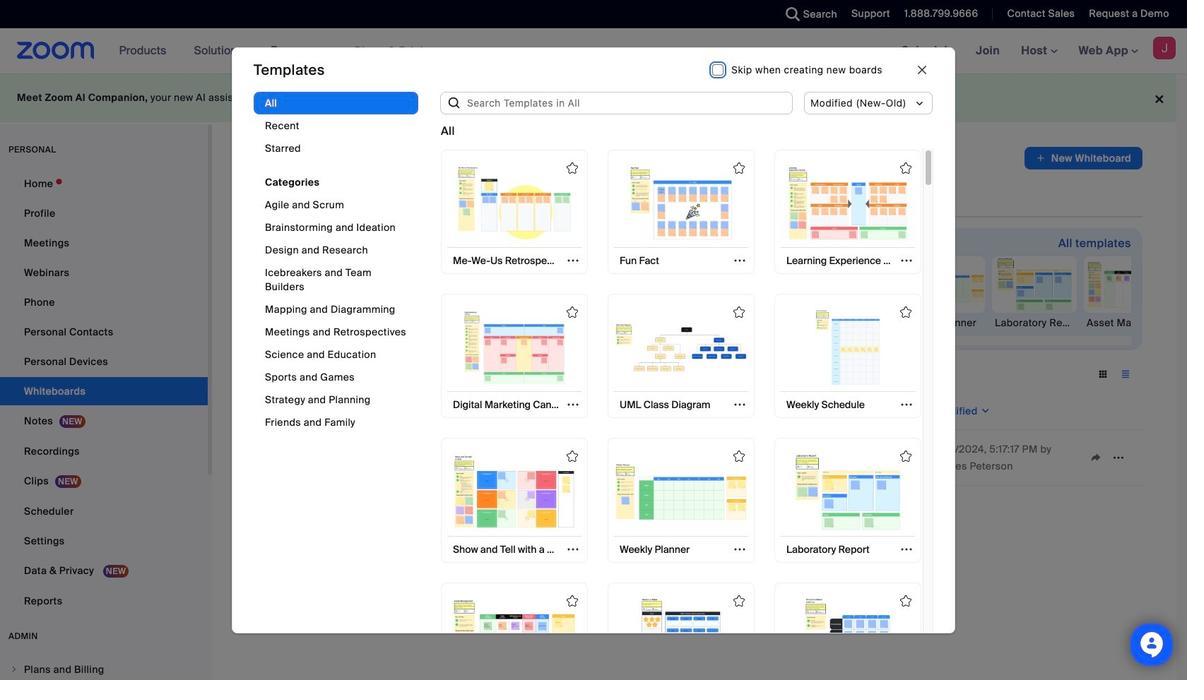 Task type: vqa. For each thing, say whether or not it's contained in the screenshot.
template
no



Task type: describe. For each thing, give the bounding box(es) containing it.
fun fact element
[[349, 316, 434, 330]]

thumbnail for laboratory report image
[[783, 454, 914, 531]]

thumbnail for weekly planner image
[[616, 454, 747, 531]]

thumbnail for learning experience canvas image
[[783, 165, 914, 242]]

close image
[[918, 65, 927, 74]]

card for template weekly planner element
[[608, 439, 755, 563]]

0 horizontal spatial cell
[[249, 453, 260, 465]]

card for template asset management element
[[441, 583, 588, 681]]

add to starred image for thumbnail for learning experience canvas
[[901, 162, 912, 174]]

weekly schedule element
[[717, 316, 802, 330]]

add to starred image for thumbnail for digital marketing canvas
[[567, 307, 578, 318]]

1 horizontal spatial cell
[[272, 439, 339, 477]]

tabs of all whiteboard page tab list
[[246, 181, 864, 218]]

grid mode, not selected image
[[1092, 368, 1115, 381]]

thumbnail for show and tell with a twist image
[[449, 454, 580, 531]]

me-we-us retrospective element
[[257, 316, 342, 330]]

add to starred image for thumbnail for fun fact
[[734, 162, 745, 174]]

personal menu menu
[[0, 170, 208, 617]]

digital marketing canvas element
[[533, 316, 618, 330]]

thumbnail for sentence maker image
[[616, 598, 747, 675]]

add to starred image for the thumbnail for show and tell with a twist
[[567, 451, 578, 463]]

add to starred image inside card for template sentence maker element
[[734, 596, 745, 607]]

laboratory report element
[[993, 316, 1078, 330]]

asset management element
[[1085, 316, 1170, 330]]

card for template uml class diagram element
[[608, 294, 755, 419]]

card for template me-we-us retrospective element
[[441, 150, 588, 274]]

thumbnail for uml class diagram image
[[616, 309, 747, 386]]

card for template sentence maker element
[[608, 583, 755, 681]]

add to starred image for the thumbnail for weekly planner
[[734, 451, 745, 463]]

card for template learning experience canvas element
[[775, 150, 922, 274]]



Task type: locate. For each thing, give the bounding box(es) containing it.
learning experience canvas element
[[441, 316, 526, 330]]

card for template weekly schedule element
[[775, 294, 922, 419]]

categories element
[[254, 92, 419, 448]]

card for template fun fact element
[[608, 150, 755, 274]]

add to starred image
[[734, 162, 745, 174], [901, 162, 912, 174], [567, 307, 578, 318], [901, 307, 912, 318], [567, 596, 578, 607]]

add to starred image inside card for template weekly schedule element
[[901, 307, 912, 318]]

thumbnail for social emotional learning image
[[783, 598, 914, 675]]

cell
[[272, 439, 339, 477], [249, 453, 260, 465], [795, 455, 930, 461]]

2 horizontal spatial cell
[[795, 455, 930, 461]]

thumbnail for digital marketing canvas image
[[449, 309, 580, 386]]

add to starred image inside the card for template learning experience canvas element
[[901, 162, 912, 174]]

thumbnail for fun fact image
[[616, 165, 747, 242]]

add to starred image
[[567, 162, 578, 174], [734, 307, 745, 318], [567, 451, 578, 463], [734, 451, 745, 463], [901, 451, 912, 463], [734, 596, 745, 607], [901, 596, 912, 607]]

thumbnail for asset management image
[[449, 598, 580, 675]]

footer
[[0, 74, 1177, 122]]

add to starred image inside card for template me-we-us retrospective element
[[567, 162, 578, 174]]

add to starred image for thumbnail for uml class diagram
[[734, 307, 745, 318]]

card for template social emotional learning element
[[775, 583, 922, 681]]

thumbnail for weekly schedule image
[[783, 309, 914, 386]]

list mode, selected image
[[1115, 368, 1138, 381]]

card for template digital marketing canvas element
[[441, 294, 588, 419]]

product information navigation
[[109, 28, 448, 74]]

application
[[1025, 147, 1143, 170], [246, 393, 1154, 497], [568, 447, 655, 469]]

show and tell with a twist element
[[809, 316, 894, 330]]

add to starred image for thumbnail for weekly schedule
[[901, 307, 912, 318]]

status
[[441, 123, 455, 140]]

add to starred image inside card for template laboratory report element
[[901, 451, 912, 463]]

add to starred image inside card for template uml class diagram element
[[734, 307, 745, 318]]

Search text field
[[252, 364, 372, 386]]

Search Templates in All text field
[[462, 92, 793, 114]]

add to starred image inside card for template asset management "element"
[[567, 596, 578, 607]]

uml class diagram element
[[625, 316, 710, 330]]

card for template laboratory report element
[[775, 439, 922, 563]]

add to starred image inside card for template fun fact element
[[734, 162, 745, 174]]

card for template show and tell with a twist element
[[441, 439, 588, 563]]

add to starred image inside 'card for template social emotional learning' element
[[901, 596, 912, 607]]

add to starred image inside 'card for template show and tell with a twist' element
[[567, 451, 578, 463]]

add to starred image inside card for template weekly planner element
[[734, 451, 745, 463]]

add to starred image for thumbnail for laboratory report at bottom
[[901, 451, 912, 463]]

add to starred image for thumbnail for me-we-us retrospective
[[567, 162, 578, 174]]

zoom logo image
[[17, 42, 94, 59]]

meetings navigation
[[891, 28, 1188, 74]]

weekly planner element
[[901, 316, 986, 330]]

banner
[[0, 28, 1188, 74]]

thumbnail for me-we-us retrospective image
[[449, 165, 580, 242]]

add to starred image inside card for template digital marketing canvas element
[[567, 307, 578, 318]]



